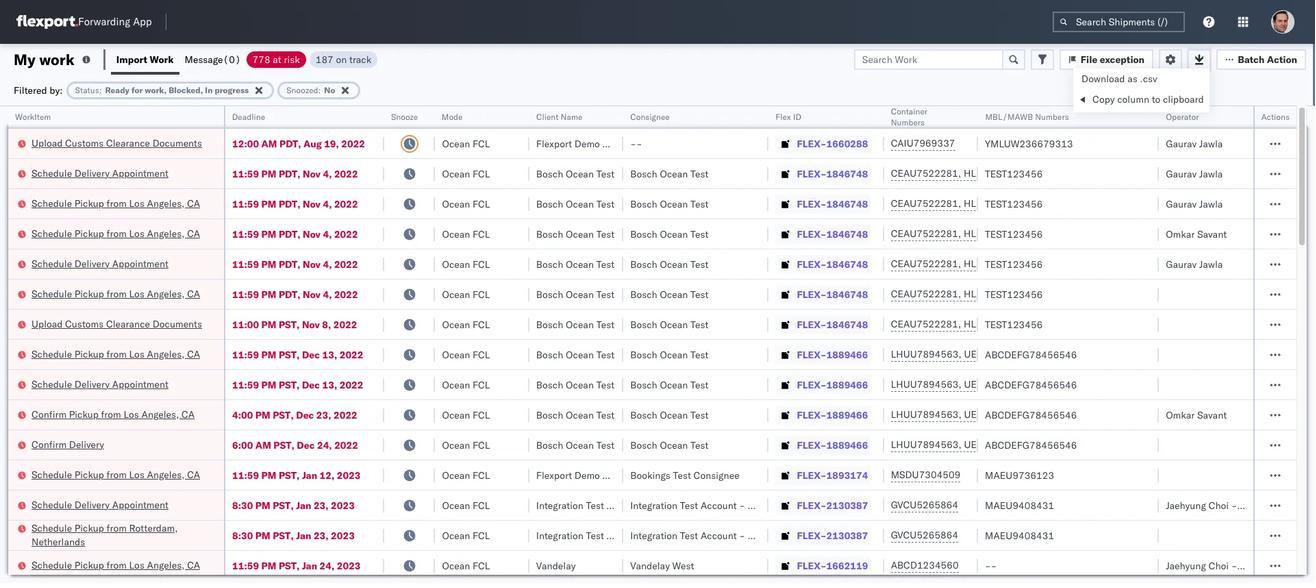 Task type: locate. For each thing, give the bounding box(es) containing it.
3 schedule from the top
[[32, 227, 72, 240]]

client
[[537, 112, 559, 122]]

numbers for mbl/mawb numbers
[[1035, 112, 1069, 122]]

gvcu5265864 down msdu7304509
[[891, 499, 959, 511]]

23, up the 6:00 am pst, dec 24, 2022
[[317, 409, 331, 421]]

numbers inside the container numbers
[[891, 117, 925, 127]]

from inside 'schedule pickup from rotterdam, netherlands'
[[107, 522, 127, 534]]

0 vertical spatial omkar
[[1167, 228, 1196, 240]]

lagerfeld down flex-1893174 at the right of the page
[[768, 499, 809, 512]]

schedule delivery appointment button
[[32, 166, 169, 181], [32, 257, 169, 272], [32, 377, 169, 392], [32, 498, 169, 513]]

demo left bookings
[[575, 469, 600, 481]]

0 vertical spatial 2130387
[[827, 499, 869, 512]]

4 4, from the top
[[323, 258, 332, 270]]

2 2130387 from the top
[[827, 529, 869, 542]]

4 schedule pickup from los angeles, ca button from the top
[[32, 347, 200, 362]]

12 flex- from the top
[[797, 469, 827, 481]]

1 jawla from the top
[[1200, 137, 1224, 150]]

1 horizontal spatial numbers
[[1035, 112, 1069, 122]]

savant for lhuu7894563, uetu5238478
[[1198, 409, 1228, 421]]

4 appointment from the top
[[112, 499, 169, 511]]

abcdefg78456546
[[986, 349, 1078, 361], [986, 379, 1078, 391], [986, 409, 1078, 421], [986, 439, 1078, 451]]

2 resize handle column header from the left
[[368, 106, 385, 583]]

numbers up ymluw236679313
[[1035, 112, 1069, 122]]

3 schedule delivery appointment button from the top
[[32, 377, 169, 392]]

4 schedule delivery appointment from the top
[[32, 499, 169, 511]]

2 lagerfeld from the top
[[768, 529, 809, 542]]

flexport
[[537, 137, 572, 150], [537, 469, 572, 481]]

1 resize handle column header from the left
[[208, 106, 224, 583]]

am
[[261, 137, 277, 150], [256, 439, 271, 451]]

0 vertical spatial customs
[[65, 137, 104, 149]]

24, for 2023
[[320, 560, 335, 572]]

jaehyung
[[1167, 499, 1207, 512]]

am right 6:00
[[256, 439, 271, 451]]

schedule pickup from rotterdam, netherlands button
[[32, 521, 206, 550]]

documents left 11:00 in the bottom left of the page
[[153, 318, 202, 330]]

Search Work text field
[[855, 49, 1004, 70]]

24, for 2022
[[317, 439, 332, 451]]

: left no
[[318, 85, 321, 95]]

karl for schedule pickup from rotterdam, netherlands
[[748, 529, 766, 542]]

1 vertical spatial 11:59 pm pst, dec 13, 2022
[[232, 379, 364, 391]]

1 schedule delivery appointment from the top
[[32, 167, 169, 179]]

0 vertical spatial karl
[[748, 499, 766, 512]]

1 vertical spatial customs
[[65, 318, 104, 330]]

from for 3rd schedule pickup from los angeles, ca button from the top
[[107, 288, 127, 300]]

gaurav jawla
[[1167, 137, 1224, 150], [1167, 168, 1224, 180], [1167, 198, 1224, 210], [1167, 258, 1224, 270]]

delivery for 11:59 pm pst, dec 13, 2022
[[75, 378, 110, 390]]

name
[[561, 112, 583, 122]]

1 vertical spatial upload
[[32, 318, 63, 330]]

status : ready for work, blocked, in progress
[[75, 85, 249, 95]]

19,
[[324, 137, 339, 150]]

demo for bookings
[[575, 469, 600, 481]]

from for fourth schedule pickup from los angeles, ca button from the top of the page
[[107, 348, 127, 360]]

.csv
[[1141, 73, 1158, 85]]

2 vertical spatial 23,
[[314, 529, 329, 542]]

flex-1662119 button
[[776, 556, 871, 575], [776, 556, 871, 575]]

6 schedule pickup from los angeles, ca from the top
[[32, 559, 200, 571]]

3 schedule delivery appointment link from the top
[[32, 377, 169, 391]]

schedule delivery appointment link
[[32, 166, 169, 180], [32, 257, 169, 270], [32, 377, 169, 391], [32, 498, 169, 512]]

1 vertical spatial savant
[[1198, 409, 1228, 421]]

1 upload customs clearance documents from the top
[[32, 137, 202, 149]]

flexport demo consignee for -
[[537, 137, 649, 150]]

2 appointment from the top
[[112, 257, 169, 270]]

2130387 up '1662119' on the bottom right
[[827, 529, 869, 542]]

at
[[273, 53, 282, 65]]

15 flex- from the top
[[797, 560, 827, 572]]

1 vertical spatial account
[[701, 529, 737, 542]]

4 1889466 from the top
[[827, 439, 869, 451]]

risk
[[284, 53, 300, 65]]

1 vertical spatial integration test account - karl lagerfeld
[[631, 529, 809, 542]]

1 : from the left
[[99, 85, 102, 95]]

1 vertical spatial omkar savant
[[1167, 409, 1228, 421]]

gvcu5265864
[[891, 499, 959, 511], [891, 529, 959, 541]]

4,
[[323, 168, 332, 180], [323, 198, 332, 210], [323, 228, 332, 240], [323, 258, 332, 270], [323, 288, 332, 301]]

schedule pickup from los angeles, ca for fourth schedule pickup from los angeles, ca button from the top of the page
[[32, 348, 200, 360]]

0 vertical spatial integration
[[631, 499, 678, 512]]

1 flexport demo consignee from the top
[[537, 137, 649, 150]]

1 vertical spatial flexport demo consignee
[[537, 469, 649, 481]]

0 vertical spatial demo
[[575, 137, 600, 150]]

1 gaurav jawla from the top
[[1167, 137, 1224, 150]]

schedule delivery appointment link for 11:59 pm pdt, nov 4, 2022
[[32, 257, 169, 270]]

schedule delivery appointment button for 8:30 pm pst, jan 23, 2023
[[32, 498, 169, 513]]

from for 6th schedule pickup from los angeles, ca button from the bottom
[[107, 197, 127, 209]]

fcl
[[473, 137, 490, 150], [473, 168, 490, 180], [473, 198, 490, 210], [473, 228, 490, 240], [473, 258, 490, 270], [473, 288, 490, 301], [473, 318, 490, 331], [473, 349, 490, 361], [473, 379, 490, 391], [473, 409, 490, 421], [473, 439, 490, 451], [473, 469, 490, 481], [473, 499, 490, 512], [473, 529, 490, 542], [473, 560, 490, 572]]

flex-2130387
[[797, 499, 869, 512], [797, 529, 869, 542]]

13, up 4:00 pm pst, dec 23, 2022
[[322, 379, 337, 391]]

6 1846748 from the top
[[827, 318, 869, 331]]

appointment for 8:30 pm pst, jan 23, 2023
[[112, 499, 169, 511]]

resize handle column header
[[208, 106, 224, 583], [368, 106, 385, 583], [419, 106, 436, 583], [513, 106, 530, 583], [607, 106, 624, 583], [752, 106, 769, 583], [868, 106, 885, 583], [962, 106, 979, 583], [1143, 106, 1160, 583], [1237, 106, 1254, 583], [1281, 106, 1297, 583]]

los
[[129, 197, 145, 209], [129, 227, 145, 240], [129, 288, 145, 300], [129, 348, 145, 360], [124, 408, 139, 420], [129, 468, 145, 481], [129, 559, 145, 571]]

1 flex-1846748 from the top
[[797, 168, 869, 180]]

4 ceau7522281, from the top
[[891, 258, 962, 270]]

0 vertical spatial clearance
[[106, 137, 150, 149]]

10 ocean fcl from the top
[[442, 409, 490, 421]]

4 flex-1846748 from the top
[[797, 258, 869, 270]]

by:
[[50, 84, 63, 96]]

upload customs clearance documents link
[[32, 136, 202, 150], [32, 317, 202, 331]]

2 flex-1889466 from the top
[[797, 379, 869, 391]]

maeu9408431
[[986, 499, 1055, 512], [986, 529, 1055, 542]]

5 resize handle column header from the left
[[607, 106, 624, 583]]

consignee inside button
[[631, 112, 670, 122]]

1 vertical spatial documents
[[153, 318, 202, 330]]

demo down name
[[575, 137, 600, 150]]

: left ready
[[99, 85, 102, 95]]

integration test account - karl lagerfeld up west
[[631, 529, 809, 542]]

0 vertical spatial upload customs clearance documents
[[32, 137, 202, 149]]

abcd1234560
[[891, 559, 959, 572]]

1 vertical spatial flexport
[[537, 469, 572, 481]]

integration up vandelay west at the bottom of the page
[[631, 529, 678, 542]]

integration for schedule delivery appointment
[[631, 499, 678, 512]]

-
[[631, 137, 637, 150], [637, 137, 643, 150], [740, 499, 746, 512], [1232, 499, 1238, 512], [740, 529, 746, 542], [986, 560, 992, 572], [992, 560, 997, 572]]

los for second schedule pickup from los angeles, ca button from the bottom
[[129, 468, 145, 481]]

4:00 pm pst, dec 23, 2022
[[232, 409, 358, 421]]

1 upload customs clearance documents button from the top
[[32, 136, 202, 151]]

1 schedule pickup from los angeles, ca from the top
[[32, 197, 200, 209]]

lagerfeld for schedule delivery appointment
[[768, 499, 809, 512]]

1 vertical spatial 2130387
[[827, 529, 869, 542]]

schedule inside 'schedule pickup from rotterdam, netherlands'
[[32, 522, 72, 534]]

download as .csv
[[1082, 73, 1158, 85]]

account
[[701, 499, 737, 512], [701, 529, 737, 542]]

list box
[[1074, 69, 1210, 112]]

23, for schedule delivery appointment
[[314, 499, 329, 512]]

3 ocean fcl from the top
[[442, 198, 490, 210]]

4 abcdefg78456546 from the top
[[986, 439, 1078, 451]]

0 vertical spatial upload
[[32, 137, 63, 149]]

delivery inside button
[[69, 438, 104, 451]]

1 flexport from the top
[[537, 137, 572, 150]]

12,
[[320, 469, 335, 481]]

savant for ceau7522281, hlxu6269489, hlxu8034992
[[1198, 228, 1228, 240]]

4 hlxu6269489, from the top
[[964, 258, 1034, 270]]

1 vertical spatial 8:30
[[232, 529, 253, 542]]

from for 1st schedule pickup from los angeles, ca button from the bottom of the page
[[107, 559, 127, 571]]

6 schedule pickup from los angeles, ca button from the top
[[32, 558, 200, 573]]

5 11:59 pm pdt, nov 4, 2022 from the top
[[232, 288, 358, 301]]

documents down blocked, on the left of the page
[[153, 137, 202, 149]]

1 vertical spatial 8:30 pm pst, jan 23, 2023
[[232, 529, 355, 542]]

0 vertical spatial flexport demo consignee
[[537, 137, 649, 150]]

message
[[185, 53, 223, 65]]

hlxu8034992
[[1037, 167, 1104, 180], [1037, 197, 1104, 210], [1037, 228, 1104, 240], [1037, 258, 1104, 270], [1037, 288, 1104, 300], [1037, 318, 1104, 330]]

2 flex-2130387 from the top
[[797, 529, 869, 542]]

upload customs clearance documents button for 11:00 pm pst, nov 8, 2022
[[32, 317, 202, 332]]

lagerfeld up the flex-1662119
[[768, 529, 809, 542]]

ca for confirm pickup from los angeles, ca button
[[182, 408, 195, 420]]

deadline button
[[226, 109, 371, 123]]

file exception
[[1081, 53, 1145, 65]]

0 vertical spatial 8:30 pm pst, jan 23, 2023
[[232, 499, 355, 512]]

2 maeu9408431 from the top
[[986, 529, 1055, 542]]

3 flex-1846748 from the top
[[797, 228, 869, 240]]

2 schedule delivery appointment link from the top
[[32, 257, 169, 270]]

13, down 8, in the bottom of the page
[[322, 349, 337, 361]]

23, for schedule pickup from rotterdam, netherlands
[[314, 529, 329, 542]]

1 horizontal spatial vandelay
[[631, 560, 670, 572]]

flex-2130387 button
[[776, 496, 871, 515], [776, 496, 871, 515], [776, 526, 871, 545], [776, 526, 871, 545]]

flex-1889466
[[797, 349, 869, 361], [797, 379, 869, 391], [797, 409, 869, 421], [797, 439, 869, 451]]

uetu5238478
[[965, 348, 1031, 361], [965, 378, 1031, 391], [965, 408, 1031, 421], [965, 439, 1031, 451]]

1 vertical spatial 24,
[[320, 560, 335, 572]]

Search Shipments (/) text field
[[1053, 12, 1186, 32]]

0 horizontal spatial vandelay
[[537, 560, 576, 572]]

8:30 pm pst, jan 23, 2023 for schedule pickup from rotterdam, netherlands
[[232, 529, 355, 542]]

5 flex- from the top
[[797, 258, 827, 270]]

0 vertical spatial integration test account - karl lagerfeld
[[631, 499, 809, 512]]

2 8:30 from the top
[[232, 529, 253, 542]]

flex-
[[797, 137, 827, 150], [797, 168, 827, 180], [797, 198, 827, 210], [797, 228, 827, 240], [797, 258, 827, 270], [797, 288, 827, 301], [797, 318, 827, 331], [797, 349, 827, 361], [797, 379, 827, 391], [797, 409, 827, 421], [797, 439, 827, 451], [797, 469, 827, 481], [797, 499, 827, 512], [797, 529, 827, 542], [797, 560, 827, 572]]

delivery for 8:30 pm pst, jan 23, 2023
[[75, 499, 110, 511]]

dec up the 6:00 am pst, dec 24, 2022
[[296, 409, 314, 421]]

bosch ocean test
[[537, 168, 615, 180], [631, 168, 709, 180], [537, 198, 615, 210], [631, 198, 709, 210], [537, 228, 615, 240], [631, 228, 709, 240], [537, 258, 615, 270], [631, 258, 709, 270], [537, 288, 615, 301], [631, 288, 709, 301], [537, 318, 615, 331], [631, 318, 709, 331], [537, 349, 615, 361], [631, 349, 709, 361], [537, 379, 615, 391], [631, 379, 709, 391], [537, 409, 615, 421], [631, 409, 709, 421], [537, 439, 615, 451], [631, 439, 709, 451]]

0 vertical spatial flex-2130387
[[797, 499, 869, 512]]

numbers down container
[[891, 117, 925, 127]]

0 vertical spatial confirm
[[32, 408, 67, 420]]

0 vertical spatial 24,
[[317, 439, 332, 451]]

10 schedule from the top
[[32, 522, 72, 534]]

demo for -
[[575, 137, 600, 150]]

1 vertical spatial am
[[256, 439, 271, 451]]

1 vertical spatial 13,
[[322, 379, 337, 391]]

1 vertical spatial 23,
[[314, 499, 329, 512]]

numbers inside button
[[1035, 112, 1069, 122]]

angeles,
[[147, 197, 185, 209], [147, 227, 185, 240], [147, 288, 185, 300], [147, 348, 185, 360], [142, 408, 179, 420], [147, 468, 185, 481], [147, 559, 185, 571]]

2 gaurav jawla from the top
[[1167, 168, 1224, 180]]

consignee
[[631, 112, 670, 122], [603, 137, 649, 150], [603, 469, 649, 481], [694, 469, 740, 481]]

7 resize handle column header from the left
[[868, 106, 885, 583]]

schedule pickup from los angeles, ca button
[[32, 196, 200, 211], [32, 227, 200, 242], [32, 287, 200, 302], [32, 347, 200, 362], [32, 468, 200, 483], [32, 558, 200, 573]]

1 vertical spatial upload customs clearance documents button
[[32, 317, 202, 332]]

3 abcdefg78456546 from the top
[[986, 409, 1078, 421]]

0 vertical spatial maeu9408431
[[986, 499, 1055, 512]]

status
[[75, 85, 99, 95]]

dec up 11:59 pm pst, jan 12, 2023 on the bottom left of page
[[297, 439, 315, 451]]

2 gaurav from the top
[[1167, 168, 1197, 180]]

8:30 pm pst, jan 23, 2023
[[232, 499, 355, 512], [232, 529, 355, 542]]

1 customs from the top
[[65, 137, 104, 149]]

upload customs clearance documents link for 12:00 am pdt, aug 19, 2022
[[32, 136, 202, 150]]

1 vertical spatial maeu9408431
[[986, 529, 1055, 542]]

maeu9408431 for schedule pickup from rotterdam, netherlands
[[986, 529, 1055, 542]]

ocean
[[442, 137, 470, 150], [442, 168, 470, 180], [566, 168, 594, 180], [660, 168, 688, 180], [442, 198, 470, 210], [566, 198, 594, 210], [660, 198, 688, 210], [442, 228, 470, 240], [566, 228, 594, 240], [660, 228, 688, 240], [442, 258, 470, 270], [566, 258, 594, 270], [660, 258, 688, 270], [442, 288, 470, 301], [566, 288, 594, 301], [660, 288, 688, 301], [442, 318, 470, 331], [566, 318, 594, 331], [660, 318, 688, 331], [442, 349, 470, 361], [566, 349, 594, 361], [660, 349, 688, 361], [442, 379, 470, 391], [566, 379, 594, 391], [660, 379, 688, 391], [442, 409, 470, 421], [566, 409, 594, 421], [660, 409, 688, 421], [442, 439, 470, 451], [566, 439, 594, 451], [660, 439, 688, 451], [442, 469, 470, 481], [442, 499, 470, 512], [442, 529, 470, 542], [442, 560, 470, 572]]

8:30 up 11:59 pm pst, jan 24, 2023
[[232, 529, 253, 542]]

8:30 down 6:00
[[232, 499, 253, 512]]

0 vertical spatial flexport
[[537, 137, 572, 150]]

2023
[[337, 469, 361, 481], [331, 499, 355, 512], [331, 529, 355, 542], [337, 560, 361, 572]]

-- right abcd1234560
[[986, 560, 997, 572]]

upload customs clearance documents button for 12:00 am pdt, aug 19, 2022
[[32, 136, 202, 151]]

8:30 pm pst, jan 23, 2023 down 11:59 pm pst, jan 12, 2023 on the bottom left of page
[[232, 499, 355, 512]]

omkar
[[1167, 228, 1196, 240], [1167, 409, 1196, 421]]

1 8:30 pm pst, jan 23, 2023 from the top
[[232, 499, 355, 512]]

1 vertical spatial confirm
[[32, 438, 67, 451]]

upload customs clearance documents button
[[32, 136, 202, 151], [32, 317, 202, 332]]

1 omkar from the top
[[1167, 228, 1196, 240]]

9 11:59 from the top
[[232, 560, 259, 572]]

0 vertical spatial lagerfeld
[[768, 499, 809, 512]]

am right 12:00
[[261, 137, 277, 150]]

work
[[39, 50, 75, 69]]

pickup
[[75, 197, 104, 209], [75, 227, 104, 240], [75, 288, 104, 300], [75, 348, 104, 360], [69, 408, 99, 420], [75, 468, 104, 481], [75, 522, 104, 534], [75, 559, 104, 571]]

0 vertical spatial 11:59 pm pst, dec 13, 2022
[[232, 349, 364, 361]]

2 savant from the top
[[1198, 409, 1228, 421]]

8 fcl from the top
[[473, 349, 490, 361]]

5 schedule pickup from los angeles, ca from the top
[[32, 468, 200, 481]]

2 13, from the top
[[322, 379, 337, 391]]

1 account from the top
[[701, 499, 737, 512]]

confirm pickup from los angeles, ca
[[32, 408, 195, 420]]

savant
[[1198, 228, 1228, 240], [1198, 409, 1228, 421]]

documents for 11:00 pm pst, nov 8, 2022
[[153, 318, 202, 330]]

1 horizontal spatial :
[[318, 85, 321, 95]]

schedule pickup from rotterdam, netherlands link
[[32, 521, 206, 549]]

documents for 12:00 am pdt, aug 19, 2022
[[153, 137, 202, 149]]

schedule
[[32, 167, 72, 179], [32, 197, 72, 209], [32, 227, 72, 240], [32, 257, 72, 270], [32, 288, 72, 300], [32, 348, 72, 360], [32, 378, 72, 390], [32, 468, 72, 481], [32, 499, 72, 511], [32, 522, 72, 534], [32, 559, 72, 571]]

gvcu5265864 up abcd1234560
[[891, 529, 959, 541]]

23, up 11:59 pm pst, jan 24, 2023
[[314, 529, 329, 542]]

3 11:59 pm pdt, nov 4, 2022 from the top
[[232, 228, 358, 240]]

2 integration test account - karl lagerfeld from the top
[[631, 529, 809, 542]]

ready
[[105, 85, 130, 95]]

resize handle column header for client name
[[607, 106, 624, 583]]

documents
[[153, 137, 202, 149], [153, 318, 202, 330]]

bookings test consignee
[[631, 469, 740, 481]]

schedule delivery appointment button for 11:59 pm pdt, nov 4, 2022
[[32, 257, 169, 272]]

1 vertical spatial upload customs clearance documents
[[32, 318, 202, 330]]

1 omkar savant from the top
[[1167, 228, 1228, 240]]

0 vertical spatial documents
[[153, 137, 202, 149]]

batch action
[[1239, 53, 1298, 65]]

1 vertical spatial demo
[[575, 469, 600, 481]]

import work button
[[111, 44, 179, 75]]

upload customs clearance documents
[[32, 137, 202, 149], [32, 318, 202, 330]]

resize handle column header for deadline
[[368, 106, 385, 583]]

schedule pickup from los angeles, ca link for fifth schedule pickup from los angeles, ca button from the bottom
[[32, 227, 200, 240]]

13, for schedule pickup from los angeles, ca
[[322, 349, 337, 361]]

7 11:59 from the top
[[232, 379, 259, 391]]

1 vertical spatial integration
[[631, 529, 678, 542]]

1 vertical spatial upload customs clearance documents link
[[32, 317, 202, 331]]

2 1846748 from the top
[[827, 198, 869, 210]]

flex-2130387 down flex-1893174 at the right of the page
[[797, 499, 869, 512]]

vandelay for vandelay west
[[631, 560, 670, 572]]

0 vertical spatial 8:30
[[232, 499, 253, 512]]

0 vertical spatial savant
[[1198, 228, 1228, 240]]

angeles, inside button
[[142, 408, 179, 420]]

3 flex- from the top
[[797, 198, 827, 210]]

copy
[[1093, 93, 1116, 106]]

los for fifth schedule pickup from los angeles, ca button from the bottom
[[129, 227, 145, 240]]

omkar savant
[[1167, 228, 1228, 240], [1167, 409, 1228, 421]]

8:30 pm pst, jan 23, 2023 up 11:59 pm pst, jan 24, 2023
[[232, 529, 355, 542]]

integration test account - karl lagerfeld
[[631, 499, 809, 512], [631, 529, 809, 542]]

gvcu5265864 for schedule pickup from rotterdam, netherlands
[[891, 529, 959, 541]]

1 vertical spatial flex-2130387
[[797, 529, 869, 542]]

am for pdt,
[[261, 137, 277, 150]]

14 fcl from the top
[[473, 529, 490, 542]]

integration test account - karl lagerfeld for schedule pickup from rotterdam, netherlands
[[631, 529, 809, 542]]

1 flex- from the top
[[797, 137, 827, 150]]

4 schedule delivery appointment link from the top
[[32, 498, 169, 512]]

0 vertical spatial upload customs clearance documents link
[[32, 136, 202, 150]]

0 horizontal spatial numbers
[[891, 117, 925, 127]]

1 vertical spatial omkar
[[1167, 409, 1196, 421]]

10 flex- from the top
[[797, 409, 827, 421]]

hlxu6269489,
[[964, 167, 1034, 180], [964, 197, 1034, 210], [964, 228, 1034, 240], [964, 258, 1034, 270], [964, 288, 1034, 300], [964, 318, 1034, 330]]

0 vertical spatial gvcu5265864
[[891, 499, 959, 511]]

23, down '12,'
[[314, 499, 329, 512]]

11:59 pm pst, dec 13, 2022 down 11:00 pm pst, nov 8, 2022
[[232, 349, 364, 361]]

integration down bookings
[[631, 499, 678, 512]]

1 vertical spatial clearance
[[106, 318, 150, 330]]

flexport for --
[[537, 137, 572, 150]]

schedule pickup from los angeles, ca link for second schedule pickup from los angeles, ca button from the bottom
[[32, 468, 200, 481]]

3 1846748 from the top
[[827, 228, 869, 240]]

1 vertical spatial gvcu5265864
[[891, 529, 959, 541]]

15 ocean fcl from the top
[[442, 560, 490, 572]]

3 4, from the top
[[323, 228, 332, 240]]

integration test account - karl lagerfeld down bookings test consignee
[[631, 499, 809, 512]]

in
[[205, 85, 213, 95]]

upload
[[32, 137, 63, 149], [32, 318, 63, 330]]

0 vertical spatial omkar savant
[[1167, 228, 1228, 240]]

1 horizontal spatial --
[[986, 560, 997, 572]]

ca
[[187, 197, 200, 209], [187, 227, 200, 240], [187, 288, 200, 300], [187, 348, 200, 360], [182, 408, 195, 420], [187, 468, 200, 481], [187, 559, 200, 571]]

blocked,
[[169, 85, 203, 95]]

msdu7304509
[[891, 469, 961, 481]]

ceau7522281,
[[891, 167, 962, 180], [891, 197, 962, 210], [891, 228, 962, 240], [891, 258, 962, 270], [891, 288, 962, 300], [891, 318, 962, 330]]

karl
[[748, 499, 766, 512], [748, 529, 766, 542]]

resize handle column header for consignee
[[752, 106, 769, 583]]

0 vertical spatial upload customs clearance documents button
[[32, 136, 202, 151]]

integration for schedule pickup from rotterdam, netherlands
[[631, 529, 678, 542]]

filtered
[[14, 84, 47, 96]]

11:59 pm pst, dec 13, 2022
[[232, 349, 364, 361], [232, 379, 364, 391]]

am for pst,
[[256, 439, 271, 451]]

0 horizontal spatial :
[[99, 85, 102, 95]]

0 vertical spatial am
[[261, 137, 277, 150]]

schedule delivery appointment
[[32, 167, 169, 179], [32, 257, 169, 270], [32, 378, 169, 390], [32, 499, 169, 511]]

0 vertical spatial 13,
[[322, 349, 337, 361]]

confirm for confirm pickup from los angeles, ca
[[32, 408, 67, 420]]

flex-2130387 up the flex-1662119
[[797, 529, 869, 542]]

1 hlxu6269489, from the top
[[964, 167, 1034, 180]]

2130387
[[827, 499, 869, 512], [827, 529, 869, 542]]

11:59 pm pst, dec 13, 2022 up 4:00 pm pst, dec 23, 2022
[[232, 379, 364, 391]]

8:30
[[232, 499, 253, 512], [232, 529, 253, 542]]

2 vandelay from the left
[[631, 560, 670, 572]]

1 gvcu5265864 from the top
[[891, 499, 959, 511]]

container numbers button
[[885, 103, 965, 128]]

2022
[[342, 137, 365, 150], [334, 168, 358, 180], [334, 198, 358, 210], [334, 228, 358, 240], [334, 258, 358, 270], [334, 288, 358, 301], [334, 318, 357, 331], [340, 349, 364, 361], [340, 379, 364, 391], [334, 409, 358, 421], [335, 439, 358, 451]]

vandelay
[[537, 560, 576, 572], [631, 560, 670, 572]]

schedule pickup from los angeles, ca for 3rd schedule pickup from los angeles, ca button from the top
[[32, 288, 200, 300]]

2 upload customs clearance documents from the top
[[32, 318, 202, 330]]

mbl/mawb numbers button
[[979, 109, 1146, 123]]

jan for 1st schedule pickup from los angeles, ca button from the bottom of the page
[[302, 560, 317, 572]]

0 vertical spatial account
[[701, 499, 737, 512]]

2130387 down 1893174
[[827, 499, 869, 512]]

1 vertical spatial lagerfeld
[[768, 529, 809, 542]]

8:30 pm pst, jan 23, 2023 for schedule delivery appointment
[[232, 499, 355, 512]]

4 jawla from the top
[[1200, 258, 1224, 270]]

6 schedule pickup from los angeles, ca link from the top
[[32, 558, 200, 572]]

dec up 4:00 pm pst, dec 23, 2022
[[302, 379, 320, 391]]

flex-1889466 button
[[776, 345, 871, 364], [776, 345, 871, 364], [776, 375, 871, 394], [776, 375, 871, 394], [776, 405, 871, 425], [776, 405, 871, 425], [776, 436, 871, 455], [776, 436, 871, 455]]

dec
[[302, 349, 320, 361], [302, 379, 320, 391], [296, 409, 314, 421], [297, 439, 315, 451]]

1 integration from the top
[[631, 499, 678, 512]]

0 vertical spatial --
[[631, 137, 643, 150]]

ca for 6th schedule pickup from los angeles, ca button from the bottom
[[187, 197, 200, 209]]

1 vertical spatial karl
[[748, 529, 766, 542]]

-- down consignee button
[[631, 137, 643, 150]]

upload customs clearance documents for 11:00
[[32, 318, 202, 330]]



Task type: describe. For each thing, give the bounding box(es) containing it.
2130387 for schedule delivery appointment
[[827, 499, 869, 512]]

omkar for lhuu7894563, uetu5238478
[[1167, 409, 1196, 421]]

5 ceau7522281, from the top
[[891, 288, 962, 300]]

6:00 am pst, dec 24, 2022
[[232, 439, 358, 451]]

1 ocean fcl from the top
[[442, 137, 490, 150]]

6 ocean fcl from the top
[[442, 288, 490, 301]]

workitem
[[15, 112, 51, 122]]

2 hlxu8034992 from the top
[[1037, 197, 1104, 210]]

2 uetu5238478 from the top
[[965, 378, 1031, 391]]

ca for fourth schedule pickup from los angeles, ca button from the top of the page
[[187, 348, 200, 360]]

batch action button
[[1217, 49, 1307, 70]]

2 11:59 pm pdt, nov 4, 2022 from the top
[[232, 198, 358, 210]]

11:00 pm pst, nov 8, 2022
[[232, 318, 357, 331]]

container numbers
[[891, 106, 928, 127]]

9 schedule from the top
[[32, 499, 72, 511]]

list box containing download as .csv
[[1074, 69, 1210, 112]]

from for confirm pickup from los angeles, ca button
[[101, 408, 121, 420]]

2 lhuu7894563, uetu5238478 from the top
[[891, 378, 1031, 391]]

flex id button
[[769, 109, 871, 123]]

11:59 pm pst, dec 13, 2022 for schedule pickup from los angeles, ca
[[232, 349, 364, 361]]

my work
[[14, 50, 75, 69]]

5 ceau7522281, hlxu6269489, hlxu8034992 from the top
[[891, 288, 1104, 300]]

1 11:59 pm pdt, nov 4, 2022 from the top
[[232, 168, 358, 180]]

8 ocean fcl from the top
[[442, 349, 490, 361]]

2 ceau7522281, from the top
[[891, 197, 962, 210]]

11 resize handle column header from the left
[[1281, 106, 1297, 583]]

1 ceau7522281, hlxu6269489, hlxu8034992 from the top
[[891, 167, 1104, 180]]

consignee button
[[624, 109, 755, 123]]

from for fifth schedule pickup from los angeles, ca button from the bottom
[[107, 227, 127, 240]]

8,
[[322, 318, 331, 331]]

flex id
[[776, 112, 801, 122]]

mode button
[[436, 109, 516, 123]]

1660288
[[827, 137, 869, 150]]

account for schedule pickup from rotterdam, netherlands
[[701, 529, 737, 542]]

clipboard
[[1164, 93, 1205, 106]]

1 vertical spatial --
[[986, 560, 997, 572]]

2 lhuu7894563, from the top
[[891, 378, 962, 391]]

11:59 pm pst, jan 12, 2023
[[232, 469, 361, 481]]

resize handle column header for container numbers
[[962, 106, 979, 583]]

schedule delivery appointment button for 11:59 pm pst, dec 13, 2022
[[32, 377, 169, 392]]

maeu9736123
[[986, 469, 1055, 481]]

3 gaurav from the top
[[1167, 198, 1197, 210]]

2 flex- from the top
[[797, 168, 827, 180]]

9 fcl from the top
[[473, 379, 490, 391]]

4 ocean fcl from the top
[[442, 228, 490, 240]]

flexport. image
[[16, 15, 78, 29]]

pickup inside 'schedule pickup from rotterdam, netherlands'
[[75, 522, 104, 534]]

flex
[[776, 112, 791, 122]]

message (0)
[[185, 53, 241, 65]]

ymluw236679313
[[986, 137, 1074, 150]]

3 gaurav jawla from the top
[[1167, 198, 1224, 210]]

2 flex-1846748 from the top
[[797, 198, 869, 210]]

upload for 12:00 am pdt, aug 19, 2022
[[32, 137, 63, 149]]

14 flex- from the top
[[797, 529, 827, 542]]

west
[[673, 560, 695, 572]]

flex-1660288
[[797, 137, 869, 150]]

on
[[336, 53, 347, 65]]

6 ceau7522281, hlxu6269489, hlxu8034992 from the top
[[891, 318, 1104, 330]]

from for second schedule pickup from los angeles, ca button from the bottom
[[107, 468, 127, 481]]

11 ocean fcl from the top
[[442, 439, 490, 451]]

los for fourth schedule pickup from los angeles, ca button from the top of the page
[[129, 348, 145, 360]]

4 gaurav jawla from the top
[[1167, 258, 1224, 270]]

7 fcl from the top
[[473, 318, 490, 331]]

origin
[[1261, 499, 1288, 512]]

upload customs clearance documents link for 11:00 pm pst, nov 8, 2022
[[32, 317, 202, 331]]

copy column to clipboard
[[1093, 93, 1205, 106]]

maeu9408431 for schedule delivery appointment
[[986, 499, 1055, 512]]

3 lhuu7894563, uetu5238478 from the top
[[891, 408, 1031, 421]]

bookings
[[631, 469, 671, 481]]

snoozed
[[287, 85, 318, 95]]

schedule delivery appointment link for 11:59 pm pst, dec 13, 2022
[[32, 377, 169, 391]]

4 ceau7522281, hlxu6269489, hlxu8034992 from the top
[[891, 258, 1104, 270]]

5 schedule from the top
[[32, 288, 72, 300]]

omkar savant for lhuu7894563, uetu5238478
[[1167, 409, 1228, 421]]

jan for schedule pickup from rotterdam, netherlands button
[[296, 529, 311, 542]]

1 schedule from the top
[[32, 167, 72, 179]]

resize handle column header for flex id
[[868, 106, 885, 583]]

11:59 pm pst, dec 13, 2022 for schedule delivery appointment
[[232, 379, 364, 391]]

container
[[891, 106, 928, 117]]

jan for second schedule pickup from los angeles, ca button from the bottom
[[302, 469, 317, 481]]

13, for schedule delivery appointment
[[322, 379, 337, 391]]

schedule pickup from los angeles, ca for second schedule pickup from los angeles, ca button from the bottom
[[32, 468, 200, 481]]

customs for 12:00 am pdt, aug 19, 2022
[[65, 137, 104, 149]]

schedule pickup from los angeles, ca link for 3rd schedule pickup from los angeles, ca button from the top
[[32, 287, 200, 301]]

0 vertical spatial 23,
[[317, 409, 331, 421]]

187
[[316, 53, 334, 65]]

rotterdam,
[[129, 522, 178, 534]]

los for confirm pickup from los angeles, ca button
[[124, 408, 139, 420]]

4 fcl from the top
[[473, 228, 490, 240]]

action
[[1268, 53, 1298, 65]]

omkar savant for ceau7522281, hlxu6269489, hlxu8034992
[[1167, 228, 1228, 240]]

3 fcl from the top
[[473, 198, 490, 210]]

12:00 am pdt, aug 19, 2022
[[232, 137, 365, 150]]

id
[[793, 112, 801, 122]]

schedule pickup from los angeles, ca for 1st schedule pickup from los angeles, ca button from the bottom of the page
[[32, 559, 200, 571]]

flexport for bookings test consignee
[[537, 469, 572, 481]]

forwarding app
[[78, 15, 152, 28]]

6 fcl from the top
[[473, 288, 490, 301]]

actions
[[1262, 112, 1291, 122]]

upload for 11:00 pm pst, nov 8, 2022
[[32, 318, 63, 330]]

lagerfeld for schedule pickup from rotterdam, netherlands
[[768, 529, 809, 542]]

10 resize handle column header from the left
[[1237, 106, 1254, 583]]

6 test123456 from the top
[[986, 318, 1043, 331]]

ca for fifth schedule pickup from los angeles, ca button from the bottom
[[187, 227, 200, 240]]

work
[[150, 53, 174, 65]]

3 schedule pickup from los angeles, ca button from the top
[[32, 287, 200, 302]]

to
[[1153, 93, 1161, 106]]

8 schedule from the top
[[32, 468, 72, 481]]

vandelay for vandelay
[[537, 560, 576, 572]]

schedule delivery appointment for 11:59 pm pdt, nov 4, 2022
[[32, 257, 169, 270]]

12 ocean fcl from the top
[[442, 469, 490, 481]]

snoozed : no
[[287, 85, 335, 95]]

5 11:59 from the top
[[232, 288, 259, 301]]

2 ocean fcl from the top
[[442, 168, 490, 180]]

jaehyung choi - test origin agent
[[1167, 499, 1316, 512]]

3 lhuu7894563, from the top
[[891, 408, 962, 421]]

schedule pickup from rotterdam, netherlands
[[32, 522, 178, 548]]

4 hlxu8034992 from the top
[[1037, 258, 1104, 270]]

4 test123456 from the top
[[986, 258, 1043, 270]]

customs for 11:00 pm pst, nov 8, 2022
[[65, 318, 104, 330]]

caiu7969337
[[891, 137, 956, 149]]

operator
[[1167, 112, 1200, 122]]

mode
[[442, 112, 463, 122]]

app
[[133, 15, 152, 28]]

3 hlxu6269489, from the top
[[964, 228, 1034, 240]]

2 fcl from the top
[[473, 168, 490, 180]]

flexport demo consignee for bookings
[[537, 469, 649, 481]]

ca for second schedule pickup from los angeles, ca button from the bottom
[[187, 468, 200, 481]]

los for 3rd schedule pickup from los angeles, ca button from the top
[[129, 288, 145, 300]]

import work
[[116, 53, 174, 65]]

6 flex- from the top
[[797, 288, 827, 301]]

4 flex-1889466 from the top
[[797, 439, 869, 451]]

clearance for 12:00 am pdt, aug 19, 2022
[[106, 137, 150, 149]]

1 test123456 from the top
[[986, 168, 1043, 180]]

2 ceau7522281, hlxu6269489, hlxu8034992 from the top
[[891, 197, 1104, 210]]

confirm pickup from los angeles, ca button
[[32, 407, 195, 423]]

3 jawla from the top
[[1200, 198, 1224, 210]]

1 1889466 from the top
[[827, 349, 869, 361]]

my
[[14, 50, 36, 69]]

forwarding app link
[[16, 15, 152, 29]]

account for schedule delivery appointment
[[701, 499, 737, 512]]

1 flex-1889466 from the top
[[797, 349, 869, 361]]

778 at risk
[[253, 53, 300, 65]]

8:30 for schedule pickup from rotterdam, netherlands
[[232, 529, 253, 542]]

5 1846748 from the top
[[827, 288, 869, 301]]

column
[[1118, 93, 1150, 106]]

1 lhuu7894563, uetu5238478 from the top
[[891, 348, 1031, 361]]

ca for 1st schedule pickup from los angeles, ca button from the bottom of the page
[[187, 559, 200, 571]]

1 schedule delivery appointment button from the top
[[32, 166, 169, 181]]

batch
[[1239, 53, 1265, 65]]

5 4, from the top
[[323, 288, 332, 301]]

integration test account - karl lagerfeld for schedule delivery appointment
[[631, 499, 809, 512]]

resize handle column header for mode
[[513, 106, 530, 583]]

2 schedule from the top
[[32, 197, 72, 209]]

dec down 11:00 pm pst, nov 8, 2022
[[302, 349, 320, 361]]

work,
[[145, 85, 167, 95]]

no
[[324, 85, 335, 95]]

ca for 3rd schedule pickup from los angeles, ca button from the top
[[187, 288, 200, 300]]

delivery for 11:59 pm pdt, nov 4, 2022
[[75, 257, 110, 270]]

1 fcl from the top
[[473, 137, 490, 150]]

8 11:59 from the top
[[232, 469, 259, 481]]

778
[[253, 53, 270, 65]]

2 test123456 from the top
[[986, 198, 1043, 210]]

1 11:59 from the top
[[232, 168, 259, 180]]

1 appointment from the top
[[112, 167, 169, 179]]

: for snoozed
[[318, 85, 321, 95]]

los for 6th schedule pickup from los angeles, ca button from the bottom
[[129, 197, 145, 209]]

1 uetu5238478 from the top
[[965, 348, 1031, 361]]

6 hlxu8034992 from the top
[[1037, 318, 1104, 330]]

netherlands
[[32, 536, 85, 548]]

6 ceau7522281, from the top
[[891, 318, 962, 330]]

file
[[1081, 53, 1098, 65]]

confirm delivery
[[32, 438, 104, 451]]

14 ocean fcl from the top
[[442, 529, 490, 542]]

filtered by:
[[14, 84, 63, 96]]

flex-2130387 for schedule pickup from rotterdam, netherlands
[[797, 529, 869, 542]]

3 ceau7522281, from the top
[[891, 228, 962, 240]]

4:00
[[232, 409, 253, 421]]

6:00
[[232, 439, 253, 451]]

snooze
[[392, 112, 419, 122]]

2 4, from the top
[[323, 198, 332, 210]]

11:00
[[232, 318, 259, 331]]

appointment for 11:59 pm pdt, nov 4, 2022
[[112, 257, 169, 270]]

track
[[350, 53, 372, 65]]

appointment for 11:59 pm pst, dec 13, 2022
[[112, 378, 169, 390]]

7 flex- from the top
[[797, 318, 827, 331]]

clearance for 11:00 pm pst, nov 8, 2022
[[106, 318, 150, 330]]

2 11:59 from the top
[[232, 198, 259, 210]]

schedule pickup from los angeles, ca link for fourth schedule pickup from los angeles, ca button from the top of the page
[[32, 347, 200, 361]]

13 fcl from the top
[[473, 499, 490, 512]]

13 flex- from the top
[[797, 499, 827, 512]]

flex-1662119
[[797, 560, 869, 572]]

1 schedule delivery appointment link from the top
[[32, 166, 169, 180]]

schedule pickup from los angeles, ca link for 1st schedule pickup from los angeles, ca button from the bottom of the page
[[32, 558, 200, 572]]

client name button
[[530, 109, 610, 123]]

omkar for ceau7522281, hlxu6269489, hlxu8034992
[[1167, 228, 1196, 240]]

flex-1893174
[[797, 469, 869, 481]]

5 schedule pickup from los angeles, ca button from the top
[[32, 468, 200, 483]]

schedule delivery appointment link for 8:30 pm pst, jan 23, 2023
[[32, 498, 169, 512]]

deadline
[[232, 112, 266, 122]]

4 uetu5238478 from the top
[[965, 439, 1031, 451]]

2 jawla from the top
[[1200, 168, 1224, 180]]

for
[[132, 85, 143, 95]]

as
[[1128, 73, 1138, 85]]

5 hlxu6269489, from the top
[[964, 288, 1034, 300]]

import
[[116, 53, 147, 65]]

1 ceau7522281, from the top
[[891, 167, 962, 180]]

numbers for container numbers
[[891, 117, 925, 127]]

: for status
[[99, 85, 102, 95]]

0 horizontal spatial --
[[631, 137, 643, 150]]

agent
[[1290, 499, 1316, 512]]

11 fcl from the top
[[473, 439, 490, 451]]

4 lhuu7894563, uetu5238478 from the top
[[891, 439, 1031, 451]]

6 schedule from the top
[[32, 348, 72, 360]]

los for 1st schedule pickup from los angeles, ca button from the bottom of the page
[[129, 559, 145, 571]]

from for schedule pickup from rotterdam, netherlands button
[[107, 522, 127, 534]]

confirm delivery button
[[32, 438, 104, 453]]

schedule pickup from los angeles, ca for fifth schedule pickup from los angeles, ca button from the bottom
[[32, 227, 200, 240]]

resize handle column header for mbl/mawb numbers
[[1143, 106, 1160, 583]]

confirm pickup from los angeles, ca link
[[32, 407, 195, 421]]

vandelay west
[[631, 560, 695, 572]]

client name
[[537, 112, 583, 122]]

3 uetu5238478 from the top
[[965, 408, 1031, 421]]

karl for schedule delivery appointment
[[748, 499, 766, 512]]

forwarding
[[78, 15, 130, 28]]

schedule delivery appointment for 8:30 pm pst, jan 23, 2023
[[32, 499, 169, 511]]

schedule pickup from los angeles, ca link for 6th schedule pickup from los angeles, ca button from the bottom
[[32, 196, 200, 210]]

schedule pickup from los angeles, ca for 6th schedule pickup from los angeles, ca button from the bottom
[[32, 197, 200, 209]]

1893174
[[827, 469, 869, 481]]

1 1846748 from the top
[[827, 168, 869, 180]]



Task type: vqa. For each thing, say whether or not it's contained in the screenshot.
Message button on the top of page
no



